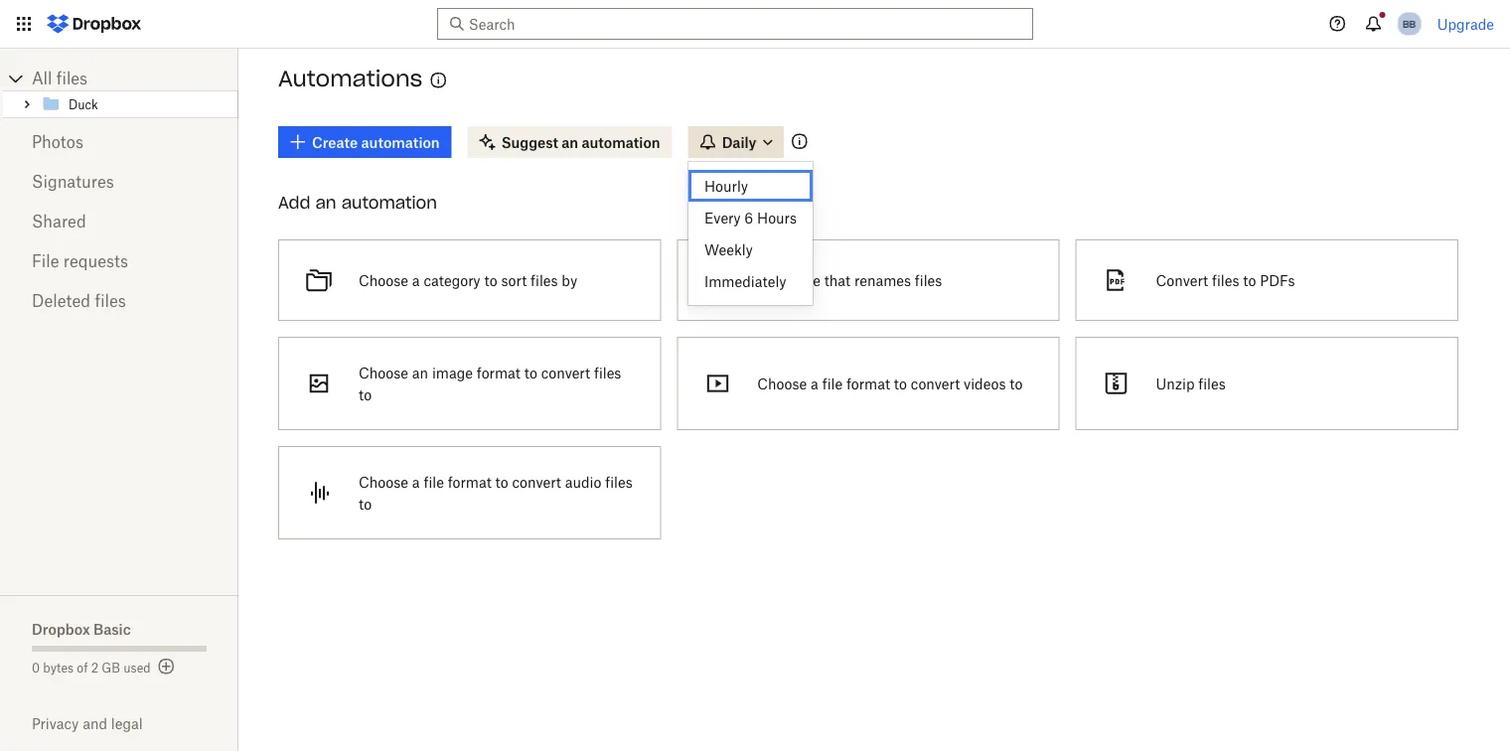 Task type: locate. For each thing, give the bounding box(es) containing it.
basic
[[93, 621, 131, 637]]

to
[[484, 272, 497, 289], [1243, 272, 1256, 289], [524, 364, 537, 381], [894, 375, 907, 392], [1010, 375, 1023, 392], [359, 386, 372, 403], [495, 473, 508, 490], [359, 495, 372, 512]]

all files tree
[[3, 67, 238, 118]]

signatures
[[32, 172, 114, 191]]

convert
[[541, 364, 590, 381], [911, 375, 960, 392], [512, 473, 561, 490]]

every
[[704, 209, 741, 226]]

a inside the choose a file format to convert audio files to
[[412, 473, 420, 490]]

format inside the choose a file format to convert audio files to
[[448, 473, 492, 490]]

files inside choose an image format to convert files to
[[594, 364, 621, 381]]

renames
[[854, 272, 911, 289]]

convert for files
[[541, 364, 590, 381]]

global header element
[[0, 0, 1510, 49]]

convert left videos
[[911, 375, 960, 392]]

image
[[432, 364, 473, 381]]

gb
[[102, 660, 120, 675]]

1 vertical spatial file
[[424, 473, 444, 490]]

choose a file format to convert videos to
[[757, 375, 1023, 392]]

an inside choose an image format to convert files to
[[412, 364, 428, 381]]

an left image
[[412, 364, 428, 381]]

choose for choose a file format to convert audio files to
[[359, 473, 408, 490]]

file
[[32, 251, 59, 271]]

privacy and legal link
[[32, 715, 238, 732]]

1 vertical spatial an
[[412, 364, 428, 381]]

privacy
[[32, 715, 79, 732]]

0
[[32, 660, 40, 675]]

an
[[315, 192, 336, 213], [412, 364, 428, 381]]

dropbox
[[32, 621, 90, 637]]

convert inside choose an image format to convert files to
[[541, 364, 590, 381]]

0 vertical spatial an
[[315, 192, 336, 213]]

privacy and legal
[[32, 715, 143, 732]]

files inside "link"
[[56, 69, 88, 88]]

file inside the choose a file format to convert audio files to
[[424, 473, 444, 490]]

choose
[[359, 272, 408, 289], [359, 364, 408, 381], [757, 375, 807, 392], [359, 473, 408, 490]]

immediately
[[704, 273, 786, 290]]

a for choose a category to sort files by
[[412, 272, 420, 289]]

unzip
[[1156, 375, 1195, 392]]

format inside choose an image format to convert files to
[[477, 364, 521, 381]]

choose an image format to convert files to button
[[270, 329, 669, 438]]

choose for choose an image format to convert files to
[[359, 364, 408, 381]]

1 horizontal spatial an
[[412, 364, 428, 381]]

1 horizontal spatial file
[[822, 375, 843, 392]]

convert files to pdfs
[[1156, 272, 1295, 289]]

dropbox logo - go to the homepage image
[[40, 8, 148, 40]]

0 vertical spatial file
[[822, 375, 843, 392]]

a
[[412, 272, 420, 289], [784, 272, 792, 289], [811, 375, 819, 392], [412, 473, 420, 490]]

an right add
[[315, 192, 336, 213]]

sort
[[501, 272, 527, 289]]

upgrade link
[[1437, 15, 1494, 32]]

choose for choose a category to sort files by
[[359, 272, 408, 289]]

file
[[822, 375, 843, 392], [424, 473, 444, 490]]

file for choose a file format to convert videos to
[[822, 375, 843, 392]]

every 6 hours
[[704, 209, 797, 226]]

all files link
[[32, 67, 238, 90]]

choose inside the choose a file format to convert audio files to
[[359, 473, 408, 490]]

deleted files
[[32, 291, 126, 311]]

2
[[91, 660, 98, 675]]

choose a category to sort files by button
[[270, 232, 669, 329]]

set a rule that renames files
[[757, 272, 942, 289]]

0 bytes of 2 gb used
[[32, 660, 151, 675]]

automation
[[342, 192, 437, 213]]

0 horizontal spatial file
[[424, 473, 444, 490]]

convert files to pdfs button
[[1068, 232, 1466, 329]]

convert for videos
[[911, 375, 960, 392]]

format
[[477, 364, 521, 381], [846, 375, 890, 392], [448, 473, 492, 490]]

convert left audio
[[512, 473, 561, 490]]

audio
[[565, 473, 602, 490]]

convert down by
[[541, 364, 590, 381]]

a for choose a file format to convert videos to
[[811, 375, 819, 392]]

hourly
[[704, 177, 748, 194]]

format for files
[[477, 364, 521, 381]]

files
[[56, 69, 88, 88], [531, 272, 558, 289], [915, 272, 942, 289], [1212, 272, 1239, 289], [95, 291, 126, 311], [594, 364, 621, 381], [1199, 375, 1226, 392], [605, 473, 633, 490]]

deleted files link
[[32, 281, 207, 321]]

convert inside choose a file format to convert videos to button
[[911, 375, 960, 392]]

pdfs
[[1260, 272, 1295, 289]]

a for choose a file format to convert audio files to
[[412, 473, 420, 490]]

by
[[562, 272, 577, 289]]

choose inside choose an image format to convert files to
[[359, 364, 408, 381]]

0 horizontal spatial an
[[315, 192, 336, 213]]

convert for audio
[[512, 473, 561, 490]]

convert inside the choose a file format to convert audio files to
[[512, 473, 561, 490]]

format for audio
[[448, 473, 492, 490]]

upgrade
[[1437, 15, 1494, 32]]

file requests link
[[32, 241, 207, 281]]

legal
[[111, 715, 143, 732]]

hours
[[757, 209, 797, 226]]



Task type: describe. For each thing, give the bounding box(es) containing it.
photos link
[[32, 122, 207, 162]]

videos
[[964, 375, 1006, 392]]

unzip files
[[1156, 375, 1226, 392]]

all
[[32, 69, 52, 88]]

requests
[[63, 251, 128, 271]]

choose a category to sort files by
[[359, 272, 577, 289]]

click to watch a demo video image
[[427, 69, 450, 92]]

files inside the choose a file format to convert audio files to
[[605, 473, 633, 490]]

add an automation
[[278, 192, 437, 213]]

add an automation main content
[[270, 112, 1510, 752]]

6
[[745, 209, 753, 226]]

file for choose a file format to convert audio files to
[[424, 473, 444, 490]]

add
[[278, 192, 310, 213]]

format for videos
[[846, 375, 890, 392]]

automations
[[278, 65, 423, 93]]

photos
[[32, 132, 83, 152]]

set
[[757, 272, 780, 289]]

dropbox basic
[[32, 621, 131, 637]]

used
[[123, 660, 151, 675]]

shared link
[[32, 202, 207, 241]]

choose for choose a file format to convert videos to
[[757, 375, 807, 392]]

rule
[[795, 272, 821, 289]]

unzip files button
[[1068, 329, 1466, 438]]

a for set a rule that renames files
[[784, 272, 792, 289]]

file requests
[[32, 251, 128, 271]]

choose a file format to convert audio files to button
[[270, 438, 669, 547]]

all files
[[32, 69, 88, 88]]

shared
[[32, 212, 86, 231]]

get more space image
[[155, 655, 178, 679]]

bytes
[[43, 660, 74, 675]]

an for add
[[315, 192, 336, 213]]

and
[[83, 715, 107, 732]]

set a rule that renames files button
[[669, 232, 1068, 329]]

choose a file format to convert audio files to
[[359, 473, 633, 512]]

choose a file format to convert videos to button
[[669, 329, 1068, 438]]

category
[[424, 272, 481, 289]]

weekly
[[704, 241, 753, 258]]

of
[[77, 660, 88, 675]]

signatures link
[[32, 162, 207, 202]]

deleted
[[32, 291, 90, 311]]

choose an image format to convert files to
[[359, 364, 621, 403]]

an for choose
[[412, 364, 428, 381]]

convert
[[1156, 272, 1208, 289]]

that
[[824, 272, 851, 289]]



Task type: vqa. For each thing, say whether or not it's contained in the screenshot.
Add an automation
yes



